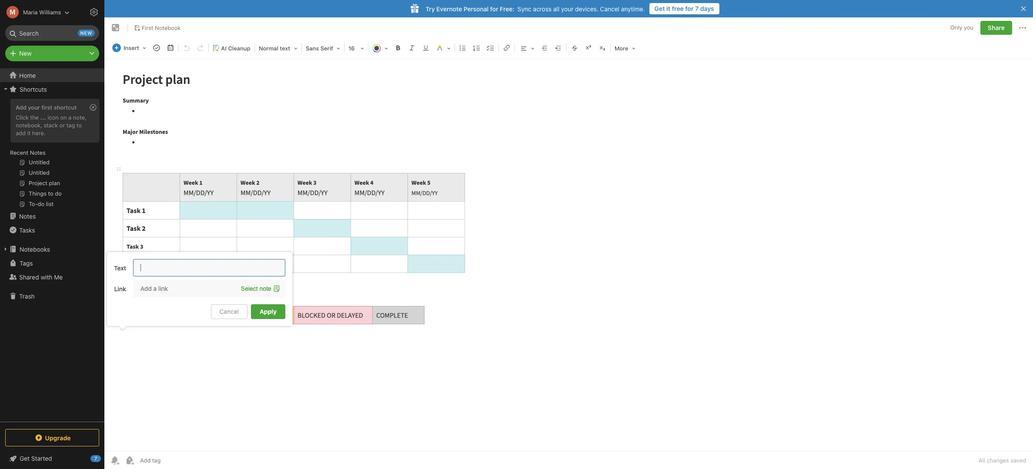 Task type: vqa. For each thing, say whether or not it's contained in the screenshot.
Font Color field
yes



Task type: locate. For each thing, give the bounding box(es) containing it.
only
[[951, 24, 963, 31]]

Font color field
[[369, 42, 391, 54]]

started
[[31, 455, 52, 462]]

settings image
[[89, 7, 99, 17]]

to
[[77, 122, 82, 129]]

changes
[[987, 457, 1009, 464]]

shared with me link
[[0, 270, 104, 284]]

tags button
[[0, 256, 104, 270]]

1 horizontal spatial 7
[[695, 5, 699, 12]]

trash
[[19, 293, 35, 300]]

16
[[348, 45, 355, 52]]

new
[[80, 30, 92, 36]]

2 for from the left
[[490, 5, 498, 12]]

calendar event image
[[164, 42, 177, 54]]

home link
[[0, 68, 104, 82]]

7 left days
[[695, 5, 699, 12]]

notebooks link
[[0, 242, 104, 256]]

More actions field
[[1018, 21, 1028, 35]]

try
[[426, 5, 435, 12]]

0 horizontal spatial for
[[490, 5, 498, 12]]

notes link
[[0, 209, 104, 223]]

ai cleanup
[[221, 45, 250, 52]]

share
[[988, 24, 1005, 31]]

numbered list image
[[471, 42, 483, 54]]

tree
[[0, 68, 104, 422]]

cancel
[[600, 5, 620, 12]]

get left started
[[20, 455, 30, 462]]

your
[[561, 5, 574, 12], [28, 104, 40, 111]]

1 for from the left
[[685, 5, 694, 12]]

Note Editor text field
[[104, 59, 1033, 452]]

evernote
[[437, 5, 462, 12]]

7
[[695, 5, 699, 12], [94, 456, 97, 462]]

shared
[[19, 273, 39, 281]]

serif
[[321, 45, 333, 52]]

0 horizontal spatial it
[[27, 130, 31, 137]]

1 horizontal spatial get
[[655, 5, 665, 12]]

task image
[[151, 42, 163, 54]]

for for free:
[[490, 5, 498, 12]]

on
[[60, 114, 67, 121]]

notebook,
[[16, 122, 42, 129]]

your right all
[[561, 5, 574, 12]]

0 vertical spatial 7
[[695, 5, 699, 12]]

for right free
[[685, 5, 694, 12]]

across
[[533, 5, 552, 12]]

notes up tasks
[[19, 213, 36, 220]]

your up the
[[28, 104, 40, 111]]

tasks
[[19, 226, 35, 234]]

1 vertical spatial it
[[27, 130, 31, 137]]

share button
[[981, 21, 1012, 35]]

7 inside button
[[695, 5, 699, 12]]

add your first shortcut
[[16, 104, 77, 111]]

notes right recent
[[30, 149, 46, 156]]

for for 7
[[685, 5, 694, 12]]

1 vertical spatial notes
[[19, 213, 36, 220]]

7 left click to collapse image
[[94, 456, 97, 462]]

Heading level field
[[256, 42, 301, 54]]

saved
[[1011, 457, 1026, 464]]

expand note image
[[111, 23, 121, 33]]

0 horizontal spatial get
[[20, 455, 30, 462]]

shortcut
[[54, 104, 77, 111]]

get for get started
[[20, 455, 30, 462]]

all
[[553, 5, 560, 12]]

Account field
[[0, 3, 70, 21]]

sans
[[306, 45, 319, 52]]

days
[[700, 5, 714, 12]]

1 vertical spatial 7
[[94, 456, 97, 462]]

for left the "free:" in the top left of the page
[[490, 5, 498, 12]]

your inside group
[[28, 104, 40, 111]]

1 horizontal spatial for
[[685, 5, 694, 12]]

williams
[[39, 8, 61, 15]]

add tag image
[[124, 456, 135, 466]]

all changes saved
[[979, 457, 1026, 464]]

get inside help and learning task checklist field
[[20, 455, 30, 462]]

personal
[[464, 5, 489, 12]]

add a reminder image
[[110, 456, 120, 466]]

0 vertical spatial notes
[[30, 149, 46, 156]]

1 vertical spatial your
[[28, 104, 40, 111]]

it left free
[[667, 5, 671, 12]]

normal
[[259, 45, 278, 52]]

stack
[[44, 122, 58, 129]]

it down notebook,
[[27, 130, 31, 137]]

sync
[[518, 5, 532, 12]]

Add tag field
[[139, 457, 204, 465]]

1 horizontal spatial your
[[561, 5, 574, 12]]

tree containing home
[[0, 68, 104, 422]]

get inside button
[[655, 5, 665, 12]]

More field
[[612, 42, 639, 54]]

devices.
[[575, 5, 599, 12]]

1 vertical spatial get
[[20, 455, 30, 462]]

add
[[16, 130, 26, 137]]

Highlight field
[[433, 42, 454, 54]]

add
[[16, 104, 26, 111]]

0 vertical spatial it
[[667, 5, 671, 12]]

get started
[[20, 455, 52, 462]]

new
[[19, 50, 32, 57]]

first
[[142, 24, 153, 31]]

home
[[19, 72, 36, 79]]

bulleted list image
[[457, 42, 469, 54]]

0 vertical spatial your
[[561, 5, 574, 12]]

1 horizontal spatial it
[[667, 5, 671, 12]]

Alignment field
[[516, 42, 538, 54]]

icon
[[48, 114, 59, 121]]

Help and Learning task checklist field
[[0, 452, 104, 466]]

0 vertical spatial get
[[655, 5, 665, 12]]

tasks button
[[0, 223, 104, 237]]

sans serif
[[306, 45, 333, 52]]

group
[[0, 96, 104, 213]]

get left free
[[655, 5, 665, 12]]

get it free for 7 days button
[[649, 3, 719, 14]]

get it free for 7 days
[[655, 5, 714, 12]]

0 horizontal spatial your
[[28, 104, 40, 111]]

...
[[40, 114, 46, 121]]

with
[[41, 273, 52, 281]]

Font family field
[[303, 42, 343, 54]]

it
[[667, 5, 671, 12], [27, 130, 31, 137]]

0 horizontal spatial 7
[[94, 456, 97, 462]]

notes
[[30, 149, 46, 156], [19, 213, 36, 220]]

for
[[685, 5, 694, 12], [490, 5, 498, 12]]

click the ...
[[16, 114, 46, 121]]

get
[[655, 5, 665, 12], [20, 455, 30, 462]]

outdent image
[[553, 42, 565, 54]]

for inside button
[[685, 5, 694, 12]]

the
[[30, 114, 39, 121]]

upgrade
[[45, 434, 71, 442]]

click to collapse image
[[101, 453, 108, 464]]



Task type: describe. For each thing, give the bounding box(es) containing it.
insert link image
[[501, 42, 513, 54]]

upgrade button
[[5, 429, 99, 447]]

insert
[[124, 44, 139, 51]]

indent image
[[539, 42, 551, 54]]

notes inside notes link
[[19, 213, 36, 220]]

or
[[59, 122, 65, 129]]

Font size field
[[345, 42, 367, 54]]

superscript image
[[583, 42, 595, 54]]

trash link
[[0, 289, 104, 303]]

strikethrough image
[[569, 42, 581, 54]]

Insert field
[[110, 42, 149, 54]]

a
[[68, 114, 71, 121]]

click
[[16, 114, 29, 121]]

7 inside help and learning task checklist field
[[94, 456, 97, 462]]

expand notebooks image
[[2, 246, 9, 253]]

checklist image
[[485, 42, 497, 54]]

Search text field
[[11, 25, 93, 41]]

free
[[672, 5, 684, 12]]

subscript image
[[596, 42, 609, 54]]

you
[[964, 24, 974, 31]]

recent notes
[[10, 149, 46, 156]]

maria
[[23, 8, 38, 15]]

notebook
[[155, 24, 181, 31]]

first notebook
[[142, 24, 181, 31]]

new search field
[[11, 25, 95, 41]]

free:
[[500, 5, 515, 12]]

more actions image
[[1018, 23, 1028, 33]]

underline image
[[420, 42, 432, 54]]

new button
[[5, 46, 99, 61]]

notes inside group
[[30, 149, 46, 156]]

cleanup
[[228, 45, 250, 52]]

icon on a note, notebook, stack or tag to add it here.
[[16, 114, 86, 137]]

try evernote personal for free: sync across all your devices. cancel anytime.
[[426, 5, 645, 12]]

normal text
[[259, 45, 290, 52]]

shared with me
[[19, 273, 63, 281]]

more
[[615, 45, 629, 52]]

shortcuts button
[[0, 82, 104, 96]]

bold image
[[392, 42, 404, 54]]

tag
[[66, 122, 75, 129]]

ai cleanup button
[[210, 42, 254, 54]]

anytime.
[[621, 5, 645, 12]]

tags
[[20, 260, 33, 267]]

maria williams
[[23, 8, 61, 15]]

italic image
[[406, 42, 418, 54]]

group containing add your first shortcut
[[0, 96, 104, 213]]

ai
[[221, 45, 227, 52]]

all
[[979, 457, 985, 464]]

it inside get it free for 7 days button
[[667, 5, 671, 12]]

recent
[[10, 149, 28, 156]]

only you
[[951, 24, 974, 31]]

me
[[54, 273, 63, 281]]

note window element
[[104, 17, 1033, 469]]

text
[[280, 45, 290, 52]]

here.
[[32, 130, 46, 137]]

first
[[41, 104, 52, 111]]

first notebook button
[[131, 22, 184, 34]]

shortcuts
[[20, 85, 47, 93]]

it inside icon on a note, notebook, stack or tag to add it here.
[[27, 130, 31, 137]]

notebooks
[[20, 246, 50, 253]]

note,
[[73, 114, 86, 121]]

get for get it free for 7 days
[[655, 5, 665, 12]]



